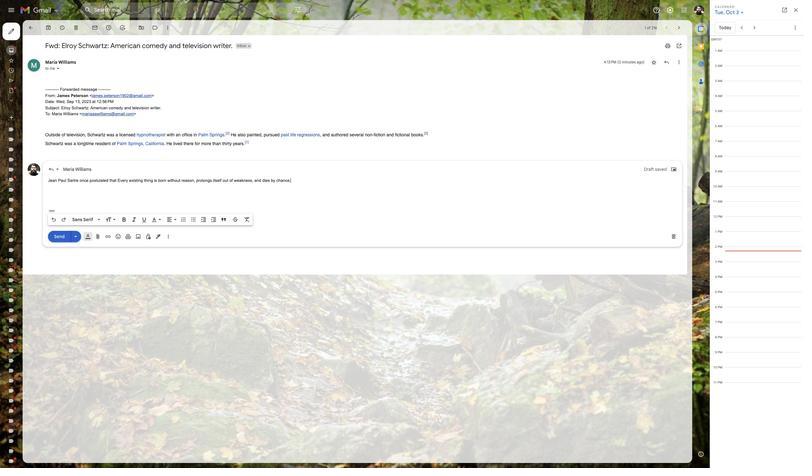 Task type: vqa. For each thing, say whether or not it's contained in the screenshot.
Follow Up
no



Task type: locate. For each thing, give the bounding box(es) containing it.
an
[[176, 132, 181, 137]]

insert emoji ‪(⌘⇧2)‬ image
[[115, 233, 121, 240]]

more image
[[165, 25, 171, 31]]

is
[[154, 178, 157, 183]]

comedy up mariaaawilliams@gmail.com link
[[109, 105, 123, 110]]

a
[[116, 132, 118, 137], [74, 141, 76, 146]]

non-
[[365, 132, 374, 137]]

palm down licensed
[[117, 141, 127, 146]]

was
[[107, 132, 114, 137], [65, 141, 72, 146]]

comedy inside ---------- forwarded message --------- from: james peterson < james.peterson1902@gmail.com > date: wed, sep 13, 2023 at 12:56 pm subject: elroy schwartz: american comedy and television writer. to: maria williams < mariaaawilliams@gmail.com >
[[109, 105, 123, 110]]

6 - from the left
[[52, 87, 53, 92]]

[2] link
[[226, 131, 230, 135], [424, 131, 428, 135]]

writer.
[[213, 41, 233, 50], [150, 105, 161, 110]]

1 horizontal spatial a
[[116, 132, 118, 137]]

15 - from the left
[[104, 87, 105, 92]]

comedy
[[142, 41, 167, 50], [109, 105, 123, 110]]

0 horizontal spatial american
[[90, 105, 108, 110]]

books.
[[411, 132, 424, 137]]

1 vertical spatial was
[[65, 141, 72, 146]]

1 horizontal spatial .
[[224, 132, 226, 137]]

[2] right fictional
[[424, 131, 428, 135]]

<
[[90, 93, 92, 98], [80, 112, 82, 116]]

schwartz up resident
[[87, 132, 105, 137]]

discard draft ‪(⌘⇧d)‬ image
[[671, 233, 677, 240]]

a inside schwartz was a longtime resident of palm springs, california . he lived there for more than thirty years. [1]
[[74, 141, 76, 146]]

formatting options toolbar
[[48, 214, 253, 225]]

palm inside schwartz was a longtime resident of palm springs, california . he lived there for more than thirty years. [1]
[[117, 141, 127, 146]]

snooze image
[[106, 25, 112, 31]]

he left also
[[231, 132, 236, 137]]

0 vertical spatial was
[[107, 132, 114, 137]]

[2]
[[226, 131, 230, 135], [424, 131, 428, 135]]

bold ‪(⌘b)‬ image
[[121, 216, 127, 223]]

life
[[290, 132, 296, 137]]

0 vertical spatial a
[[116, 132, 118, 137]]

remove formatting ‪(⌘\)‬ image
[[244, 216, 250, 223]]

at
[[92, 99, 96, 104]]

1 horizontal spatial he
[[231, 132, 236, 137]]

Not starred checkbox
[[651, 59, 657, 65]]

and down james.peterson1902@gmail.com
[[124, 105, 131, 110]]

1 horizontal spatial american
[[110, 41, 140, 50]]

show details image
[[56, 67, 60, 70]]

14 - from the left
[[102, 87, 104, 92]]

painted,
[[247, 132, 263, 137]]

maria williams up show details icon
[[45, 59, 76, 65]]

None search field
[[80, 3, 307, 18]]

0 vertical spatial he
[[231, 132, 236, 137]]

>
[[152, 93, 154, 98], [134, 112, 136, 116]]

indent more ‪(⌘])‬ image
[[210, 216, 217, 223]]

attach files image
[[95, 233, 101, 240]]

maria down subject:
[[52, 112, 62, 116]]

1 vertical spatial elroy
[[61, 105, 70, 110]]

main menu image
[[8, 6, 15, 14]]

0 vertical spatial >
[[152, 93, 154, 98]]

of right the outside
[[62, 132, 65, 137]]

1 [2] from the left
[[226, 131, 230, 135]]

1 horizontal spatial palm
[[198, 132, 208, 137]]

0 horizontal spatial comedy
[[109, 105, 123, 110]]

and left 'dies'
[[254, 178, 261, 183]]

1 vertical spatial a
[[74, 141, 76, 146]]

9 - from the left
[[56, 87, 57, 92]]

navigation
[[0, 20, 75, 468]]

0 vertical spatial palm
[[198, 132, 208, 137]]

tab list
[[692, 20, 710, 445]]

-
[[45, 87, 47, 92], [47, 87, 48, 92], [48, 87, 49, 92], [49, 87, 51, 92], [51, 87, 52, 92], [52, 87, 53, 92], [53, 87, 55, 92], [55, 87, 56, 92], [56, 87, 57, 92], [57, 87, 59, 92], [98, 87, 100, 92], [100, 87, 101, 92], [101, 87, 102, 92], [102, 87, 104, 92], [104, 87, 105, 92], [105, 87, 107, 92], [106, 87, 108, 92], [108, 87, 109, 92], [109, 87, 111, 92]]

11 - from the left
[[98, 87, 100, 92]]

1 horizontal spatial [2] link
[[424, 131, 428, 135]]

maria inside ---------- forwarded message --------- from: james peterson < james.peterson1902@gmail.com > date: wed, sep 13, 2023 at 12:56 pm subject: elroy schwartz: american comedy and television writer. to: maria williams < mariaaawilliams@gmail.com >
[[52, 112, 62, 116]]

schwartz inside schwartz was a longtime resident of palm springs, california . he lived there for more than thirty years. [1]
[[45, 141, 63, 146]]

1 horizontal spatial writer.
[[213, 41, 233, 50]]

0 horizontal spatial >
[[134, 112, 136, 116]]

insert signature image
[[155, 233, 161, 240]]

advanced search options image
[[292, 3, 304, 16]]

james
[[57, 93, 70, 98]]

quote ‪(⌘⇧9)‬ image
[[221, 216, 227, 223]]

0 horizontal spatial [2] link
[[226, 131, 230, 135]]

of right resident
[[112, 141, 116, 146]]

several
[[350, 132, 364, 137]]

schwartz inside outside of television, schwartz was a licensed hypnotherapist with an office in palm springs . [2] he also painted, pursued past life regressions , and authored several non-fiction and fictional books. [2]
[[87, 132, 105, 137]]

pursued
[[264, 132, 280, 137]]

serif
[[83, 217, 93, 222]]

california
[[145, 141, 164, 146]]

and right fiction
[[387, 132, 394, 137]]

williams down sep
[[63, 112, 78, 116]]

1 vertical spatial >
[[134, 112, 136, 116]]

schwartz: inside ---------- forwarded message --------- from: james peterson < james.peterson1902@gmail.com > date: wed, sep 13, 2023 at 12:56 pm subject: elroy schwartz: american comedy and television writer. to: maria williams < mariaaawilliams@gmail.com >
[[72, 105, 90, 110]]

0 horizontal spatial palm
[[117, 141, 127, 146]]

regressions
[[297, 132, 320, 137]]

1 horizontal spatial >
[[152, 93, 154, 98]]

1 horizontal spatial was
[[107, 132, 114, 137]]

1 horizontal spatial [2]
[[424, 131, 428, 135]]

undo ‪(⌘z)‬ image
[[51, 216, 57, 223]]

8 - from the left
[[55, 87, 56, 92]]

sartre
[[67, 178, 78, 183]]

schwartz:
[[78, 41, 109, 50], [72, 105, 90, 110]]

2 [2] from the left
[[424, 131, 428, 135]]

lived
[[173, 141, 182, 146]]

williams up show details icon
[[58, 59, 76, 65]]

[2] up thirty
[[226, 131, 230, 135]]

also
[[238, 132, 246, 137]]

[2] link right fictional
[[424, 131, 428, 135]]

4:13 pm
[[604, 60, 617, 64]]

0 vertical spatial writer.
[[213, 41, 233, 50]]

with
[[167, 132, 175, 137]]

elroy inside ---------- forwarded message --------- from: james peterson < james.peterson1902@gmail.com > date: wed, sep 13, 2023 at 12:56 pm subject: elroy schwartz: american comedy and television writer. to: maria williams < mariaaawilliams@gmail.com >
[[61, 105, 70, 110]]

1 vertical spatial schwartz
[[45, 141, 63, 146]]

writer. left inbox button
[[213, 41, 233, 50]]

and down more icon at top
[[169, 41, 181, 50]]

move to image
[[138, 25, 145, 31]]

0 horizontal spatial schwartz
[[45, 141, 63, 146]]

1 vertical spatial he
[[166, 141, 172, 146]]

1 vertical spatial palm
[[117, 141, 127, 146]]

.
[[224, 132, 226, 137], [164, 141, 165, 146]]

hypnotherapist link
[[137, 132, 166, 137]]

palm right in
[[198, 132, 208, 137]]

16 - from the left
[[105, 87, 107, 92]]

writer. inside ---------- forwarded message --------- from: james peterson < james.peterson1902@gmail.com > date: wed, sep 13, 2023 at 12:56 pm subject: elroy schwartz: american comedy and television writer. to: maria williams < mariaaawilliams@gmail.com >
[[150, 105, 161, 110]]

he inside outside of television, schwartz was a licensed hypnotherapist with an office in palm springs . [2] he also painted, pursued past life regressions , and authored several non-fiction and fictional books. [2]
[[231, 132, 236, 137]]

to:
[[45, 112, 51, 116]]

0 horizontal spatial <
[[80, 112, 82, 116]]

1 vertical spatial television
[[132, 105, 149, 110]]

0 vertical spatial comedy
[[142, 41, 167, 50]]

palm
[[198, 132, 208, 137], [117, 141, 127, 146]]

. left the "lived"
[[164, 141, 165, 146]]

williams up once
[[75, 166, 91, 172]]

1 horizontal spatial television
[[182, 41, 212, 50]]

1 vertical spatial williams
[[63, 112, 78, 116]]

writer. up hypnotherapist link
[[150, 105, 161, 110]]

5 - from the left
[[51, 87, 52, 92]]

0 horizontal spatial .
[[164, 141, 165, 146]]

0 vertical spatial television
[[182, 41, 212, 50]]

< down message
[[90, 93, 92, 98]]

american down add to tasks icon
[[110, 41, 140, 50]]

1 vertical spatial schwartz:
[[72, 105, 90, 110]]

elroy right fwd:
[[62, 41, 77, 50]]

was down the television,
[[65, 141, 72, 146]]

. inside outside of television, schwartz was a licensed hypnotherapist with an office in palm springs . [2] he also painted, pursued past life regressions , and authored several non-fiction and fictional books. [2]
[[224, 132, 226, 137]]

minutes
[[622, 60, 636, 64]]

send
[[54, 234, 65, 239]]

and right ','
[[322, 132, 330, 137]]

elroy down sep
[[61, 105, 70, 110]]

1 vertical spatial maria
[[52, 112, 62, 116]]

american
[[110, 41, 140, 50], [90, 105, 108, 110]]

0 horizontal spatial a
[[74, 141, 76, 146]]

in
[[194, 132, 197, 137]]

fictional
[[395, 132, 410, 137]]

0 horizontal spatial television
[[132, 105, 149, 110]]

0 vertical spatial schwartz:
[[78, 41, 109, 50]]

mark as unread image
[[92, 25, 98, 31]]

labels image
[[152, 25, 158, 31]]

italic ‪(⌘i)‬ image
[[131, 216, 137, 223]]

was up resident
[[107, 132, 114, 137]]

schwartz down the outside
[[45, 141, 63, 146]]

past
[[281, 132, 289, 137]]

he left the "lived"
[[166, 141, 172, 146]]

0 vertical spatial schwartz
[[87, 132, 105, 137]]

longtime
[[77, 141, 94, 146]]

and inside ---------- forwarded message --------- from: james peterson < james.peterson1902@gmail.com > date: wed, sep 13, 2023 at 12:56 pm subject: elroy schwartz: american comedy and television writer. to: maria williams < mariaaawilliams@gmail.com >
[[124, 105, 131, 110]]

1 horizontal spatial <
[[90, 93, 92, 98]]

1 vertical spatial .
[[164, 141, 165, 146]]

back to inbox image
[[28, 25, 34, 31]]

settings image
[[667, 6, 674, 14]]

and
[[169, 41, 181, 50], [124, 105, 131, 110], [322, 132, 330, 137], [387, 132, 394, 137], [254, 178, 261, 183]]

a down the television,
[[74, 141, 76, 146]]

he
[[231, 132, 236, 137], [166, 141, 172, 146]]

springs
[[210, 132, 224, 137]]

without
[[167, 178, 180, 183]]

of inside outside of television, schwartz was a licensed hypnotherapist with an office in palm springs . [2] he also painted, pursued past life regressions , and authored several non-fiction and fictional books. [2]
[[62, 132, 65, 137]]

0 horizontal spatial he
[[166, 141, 172, 146]]

for
[[195, 141, 200, 146]]

1 vertical spatial <
[[80, 112, 82, 116]]

Message Body text field
[[48, 177, 677, 204]]

13 - from the left
[[101, 87, 102, 92]]

0 horizontal spatial [2]
[[226, 131, 230, 135]]

0 vertical spatial maria williams
[[45, 59, 76, 65]]

maria up the sartre
[[63, 166, 74, 172]]

schwartz was a longtime resident of palm springs, california . he lived there for more than thirty years. [1]
[[45, 140, 249, 146]]

chance.
[[276, 178, 291, 183]]

subject:
[[45, 105, 60, 110]]

a left licensed
[[116, 132, 118, 137]]

< down 13, at the top
[[80, 112, 82, 116]]

maria up me at the left
[[45, 59, 57, 65]]

1 - from the left
[[45, 87, 47, 92]]

1 vertical spatial american
[[90, 105, 108, 110]]

1 horizontal spatial comedy
[[142, 41, 167, 50]]

comedy down labels image at the top of page
[[142, 41, 167, 50]]

schwartz: down 13, at the top
[[72, 105, 90, 110]]

[2] link up thirty
[[226, 131, 230, 135]]

maria williams up the sartre
[[63, 166, 91, 172]]

1 vertical spatial writer.
[[150, 105, 161, 110]]

of
[[647, 25, 651, 30], [62, 132, 65, 137], [112, 141, 116, 146], [229, 178, 233, 183]]

underline ‪(⌘u)‬ image
[[141, 217, 147, 223]]

older image
[[676, 25, 682, 31]]

sep
[[67, 99, 74, 104]]

elroy
[[62, 41, 77, 50], [61, 105, 70, 110]]

palm springs link
[[198, 132, 224, 137]]

inbox
[[237, 43, 246, 48]]

insert files using drive image
[[125, 233, 131, 240]]

springs,
[[128, 141, 144, 146]]

sans serif option
[[71, 216, 96, 223]]

gmail image
[[20, 4, 54, 16]]

2023
[[82, 99, 91, 104]]

1 horizontal spatial schwartz
[[87, 132, 105, 137]]

american down at at the left
[[90, 105, 108, 110]]

0 vertical spatial .
[[224, 132, 226, 137]]

0 vertical spatial williams
[[58, 59, 76, 65]]

schwartz: down the mark as unread icon
[[78, 41, 109, 50]]

show trimmed content image
[[48, 209, 56, 213]]

thirty
[[222, 141, 232, 146]]

0 horizontal spatial writer.
[[150, 105, 161, 110]]

support image
[[653, 6, 660, 14]]

licensed
[[119, 132, 135, 137]]

7 - from the left
[[53, 87, 55, 92]]

a inside outside of television, schwartz was a licensed hypnotherapist with an office in palm springs . [2] he also painted, pursued past life regressions , and authored several non-fiction and fictional books. [2]
[[116, 132, 118, 137]]

1 vertical spatial comedy
[[109, 105, 123, 110]]

insert photo image
[[135, 233, 141, 240]]

of right out
[[229, 178, 233, 183]]

saved
[[655, 166, 667, 172]]

0 horizontal spatial was
[[65, 141, 72, 146]]

4:13 pm (0 minutes ago) cell
[[604, 59, 645, 65]]

. up thirty
[[224, 132, 226, 137]]



Task type: describe. For each thing, give the bounding box(es) containing it.
report spam image
[[59, 25, 65, 31]]

delete image
[[73, 25, 79, 31]]

reason,
[[182, 178, 195, 183]]

archive image
[[45, 25, 52, 31]]

message
[[81, 87, 97, 92]]

prolongs
[[196, 178, 212, 183]]

2 [2] link from the left
[[424, 131, 428, 135]]

[1] link
[[245, 140, 249, 144]]

more send options image
[[73, 233, 79, 240]]

james.peterson1902@gmail.com link
[[92, 93, 152, 98]]

sans
[[72, 217, 82, 222]]

2 vertical spatial williams
[[75, 166, 91, 172]]

3 - from the left
[[48, 87, 49, 92]]

13,
[[75, 99, 81, 104]]

he inside schwartz was a longtime resident of palm springs, california . he lived there for more than thirty years. [1]
[[166, 141, 172, 146]]

palm springs, california link
[[117, 141, 164, 146]]

1 vertical spatial maria williams
[[63, 166, 91, 172]]

2 - from the left
[[47, 87, 48, 92]]

paul
[[58, 178, 66, 183]]

palm inside outside of television, schwartz was a licensed hypnotherapist with an office in palm springs . [2] he also painted, pursued past life regressions , and authored several non-fiction and fictional books. [2]
[[198, 132, 208, 137]]

ago)
[[637, 60, 645, 64]]

years.
[[233, 141, 245, 146]]

wed,
[[56, 99, 66, 104]]

1
[[645, 25, 646, 30]]

---------- forwarded message --------- from: james peterson < james.peterson1902@gmail.com > date: wed, sep 13, 2023 at 12:56 pm subject: elroy schwartz: american comedy and television writer. to: maria williams < mariaaawilliams@gmail.com >
[[45, 87, 161, 116]]

out
[[223, 178, 228, 183]]

authored
[[331, 132, 348, 137]]

born
[[158, 178, 166, 183]]

jean paul sartre once postulated that every existing thing is born without reason, prolongs itself out of weakness, and dies by chance.
[[48, 178, 291, 183]]

and inside message body text field
[[254, 178, 261, 183]]

draft saved
[[644, 166, 667, 172]]

television inside ---------- forwarded message --------- from: james peterson < james.peterson1902@gmail.com > date: wed, sep 13, 2023 at 12:56 pm subject: elroy schwartz: american comedy and television writer. to: maria williams < mariaaawilliams@gmail.com >
[[132, 105, 149, 110]]

0 vertical spatial maria
[[45, 59, 57, 65]]

18 - from the left
[[108, 87, 109, 92]]

fiction
[[374, 132, 385, 137]]

type of response image
[[48, 166, 54, 172]]

of inside message body text field
[[229, 178, 233, 183]]

send button
[[48, 231, 71, 242]]

12 - from the left
[[100, 87, 101, 92]]

[1]
[[245, 140, 249, 144]]

williams inside ---------- forwarded message --------- from: james peterson < james.peterson1902@gmail.com > date: wed, sep 13, 2023 at 12:56 pm subject: elroy schwartz: american comedy and television writer. to: maria williams < mariaaawilliams@gmail.com >
[[63, 112, 78, 116]]

19 - from the left
[[109, 87, 111, 92]]

by
[[271, 178, 275, 183]]

numbered list ‪(⌘⇧7)‬ image
[[180, 216, 187, 223]]

of inside schwartz was a longtime resident of palm springs, california . he lived there for more than thirty years. [1]
[[112, 141, 116, 146]]

strikethrough ‪(⌘⇧x)‬ image
[[232, 216, 238, 223]]

bulleted list ‪(⌘⇧8)‬ image
[[190, 216, 197, 223]]

sans serif
[[72, 217, 93, 222]]

weakness,
[[234, 178, 253, 183]]

dies
[[262, 178, 270, 183]]

0 vertical spatial <
[[90, 93, 92, 98]]

was inside outside of television, schwartz was a licensed hypnotherapist with an office in palm springs . [2] he also painted, pursued past life regressions , and authored several non-fiction and fictional books. [2]
[[107, 132, 114, 137]]

216
[[652, 25, 657, 30]]

date:
[[45, 99, 55, 104]]

fwd:
[[45, 41, 60, 50]]

that every
[[110, 178, 128, 183]]

fwd: elroy schwartz: american comedy and television writer.
[[45, 41, 233, 50]]

me
[[50, 66, 55, 71]]

mariaaawilliams@gmail.com
[[82, 112, 134, 116]]

american inside ---------- forwarded message --------- from: james peterson < james.peterson1902@gmail.com > date: wed, sep 13, 2023 at 12:56 pm subject: elroy schwartz: american comedy and television writer. to: maria williams < mariaaawilliams@gmail.com >
[[90, 105, 108, 110]]

jean
[[48, 178, 57, 183]]

,
[[320, 132, 321, 137]]

thing
[[144, 178, 153, 183]]

not starred image
[[651, 59, 657, 65]]

television,
[[67, 132, 86, 137]]

past life regressions link
[[281, 132, 320, 137]]

inbox button
[[236, 43, 247, 49]]

postulated
[[90, 178, 108, 183]]

to me
[[45, 66, 55, 71]]

once
[[80, 178, 88, 183]]

Search mail text field
[[94, 7, 276, 13]]

(0
[[617, 60, 621, 64]]

more
[[201, 141, 211, 146]]

4 - from the left
[[49, 87, 51, 92]]

12:56 pm
[[97, 99, 114, 104]]

10 - from the left
[[57, 87, 59, 92]]

of right 1
[[647, 25, 651, 30]]

hypnotherapist
[[137, 132, 166, 137]]

from:
[[45, 93, 56, 98]]

1 of 216
[[645, 25, 657, 30]]

more options image
[[167, 233, 170, 240]]

outside of television, schwartz was a licensed hypnotherapist with an office in palm springs . [2] he also painted, pursued past life regressions , and authored several non-fiction and fictional books. [2]
[[45, 131, 428, 137]]

resident
[[95, 141, 111, 146]]

was inside schwartz was a longtime resident of palm springs, california . he lived there for more than thirty years. [1]
[[65, 141, 72, 146]]

search mail image
[[82, 4, 94, 16]]

draft
[[644, 166, 654, 172]]

insert link ‪(⌘k)‬ image
[[105, 233, 111, 240]]

0 vertical spatial american
[[110, 41, 140, 50]]

mariaaawilliams@gmail.com link
[[82, 112, 134, 116]]

side panel section
[[692, 20, 710, 463]]

indent less ‪(⌘[)‬ image
[[200, 216, 207, 223]]

office
[[182, 132, 192, 137]]

4:13 pm (0 minutes ago)
[[604, 60, 645, 64]]

17 - from the left
[[106, 87, 108, 92]]

1 [2] link from the left
[[226, 131, 230, 135]]

than
[[212, 141, 221, 146]]

james.peterson1902@gmail.com
[[92, 93, 152, 98]]

existing
[[129, 178, 143, 183]]

toggle confidential mode image
[[145, 233, 151, 240]]

2 vertical spatial maria
[[63, 166, 74, 172]]

0 vertical spatial elroy
[[62, 41, 77, 50]]

. inside schwartz was a longtime resident of palm springs, california . he lived there for more than thirty years. [1]
[[164, 141, 165, 146]]

outside
[[45, 132, 60, 137]]

add to tasks image
[[119, 25, 126, 31]]

redo ‪(⌘y)‬ image
[[61, 216, 67, 223]]

itself
[[213, 178, 222, 183]]

there
[[184, 141, 194, 146]]



